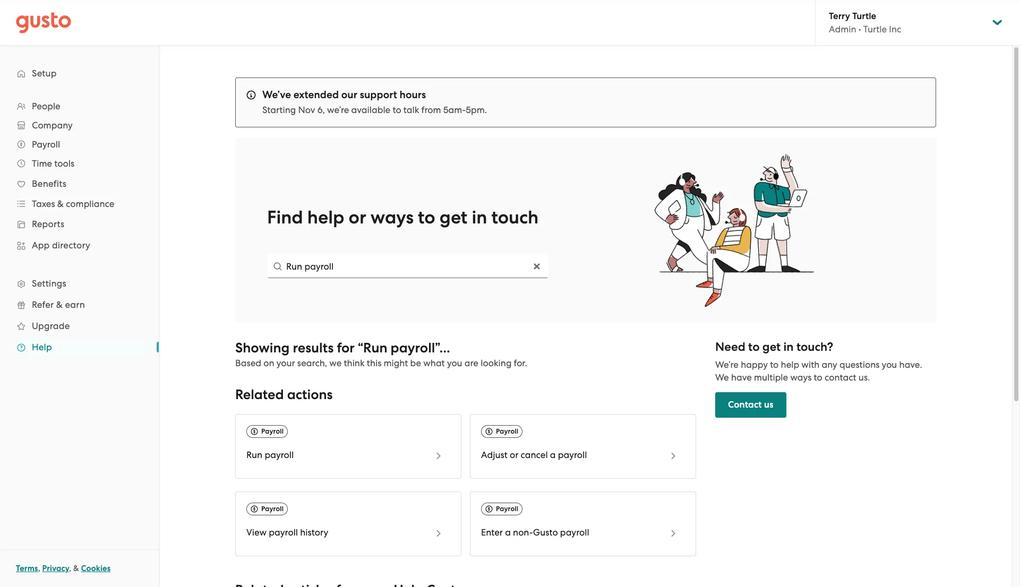 Task type: describe. For each thing, give the bounding box(es) containing it.
think
[[344, 358, 365, 369]]

need
[[715, 340, 745, 354]]

"...
[[435, 340, 450, 356]]

payroll inside showing results for " run payroll "... based on your search, we think this might be what you are looking for.
[[391, 340, 435, 356]]

happy
[[741, 360, 768, 370]]

adjust
[[481, 450, 508, 460]]

company button
[[11, 116, 148, 135]]

find help or ways to get in touch
[[267, 207, 539, 228]]

your
[[277, 358, 295, 369]]

talk
[[403, 105, 419, 115]]

looking
[[481, 358, 512, 369]]

starting nov 6, we're available to talk from 5am - 5pm .
[[262, 105, 487, 115]]

terms link
[[16, 564, 38, 574]]

view payroll history
[[246, 527, 328, 538]]

questions
[[840, 360, 880, 370]]

adjust or cancel a payroll
[[481, 450, 587, 460]]

1 vertical spatial turtle
[[863, 24, 887, 35]]

we
[[329, 358, 342, 369]]

& for compliance
[[57, 199, 64, 209]]

0 vertical spatial get
[[440, 207, 467, 228]]

be
[[410, 358, 421, 369]]

you inside showing results for " run payroll "... based on your search, we think this might be what you are looking for.
[[447, 358, 462, 369]]

5pm
[[466, 105, 485, 115]]

results
[[293, 340, 334, 356]]

based
[[235, 358, 261, 369]]

tools
[[54, 158, 74, 169]]

have
[[731, 372, 752, 383]]

to inside we've extended our support hours alert
[[393, 105, 401, 115]]

terms , privacy , & cookies
[[16, 564, 111, 574]]

upgrade link
[[11, 316, 148, 336]]

1 horizontal spatial or
[[510, 450, 518, 460]]

are
[[465, 358, 478, 369]]

reports
[[32, 219, 64, 229]]

terms
[[16, 564, 38, 574]]

for.
[[514, 358, 527, 369]]

company
[[32, 120, 73, 131]]

help
[[32, 342, 52, 353]]

privacy
[[42, 564, 69, 574]]

nov
[[298, 105, 315, 115]]

what
[[423, 358, 445, 369]]

list containing people
[[0, 97, 159, 358]]

cancel
[[521, 450, 548, 460]]

payroll button
[[11, 135, 148, 154]]

taxes & compliance
[[32, 199, 114, 209]]

2 vertical spatial &
[[73, 564, 79, 574]]

1 vertical spatial a
[[505, 527, 511, 538]]

"
[[358, 340, 363, 356]]

related actions
[[235, 387, 333, 403]]

for
[[337, 340, 355, 356]]

contact us
[[728, 399, 774, 411]]

need to get in touch? we're happy to help with any questions you have. we have multiple ways to contact us.
[[715, 340, 922, 383]]

time tools button
[[11, 154, 148, 173]]

refer & earn link
[[11, 295, 148, 314]]

have.
[[899, 360, 922, 370]]

contact
[[728, 399, 762, 411]]

extended
[[294, 89, 339, 101]]

you inside need to get in touch? we're happy to help with any questions you have. we have multiple ways to contact us.
[[882, 360, 897, 370]]

payroll for enter a non-gusto payroll
[[496, 505, 518, 513]]

terry turtle admin • turtle inc
[[829, 11, 901, 35]]

search,
[[297, 358, 327, 369]]

contact us button
[[715, 393, 786, 418]]

support
[[360, 89, 397, 101]]

our
[[341, 89, 357, 101]]

view
[[246, 527, 267, 538]]

.
[[485, 105, 487, 115]]

starting
[[262, 105, 296, 115]]

we've extended our support hours alert
[[235, 78, 936, 127]]

multiple
[[754, 372, 788, 383]]

2 , from the left
[[69, 564, 71, 574]]

6,
[[317, 105, 325, 115]]

•
[[859, 24, 861, 35]]

1 , from the left
[[38, 564, 40, 574]]

0 vertical spatial help
[[307, 207, 344, 228]]

non-
[[513, 527, 533, 538]]

enter
[[481, 527, 503, 538]]

enter a non-gusto payroll
[[481, 527, 589, 538]]

from
[[421, 105, 441, 115]]

showing results for " run payroll "... based on your search, we think this might be what you are looking for.
[[235, 340, 527, 369]]

refer & earn
[[32, 300, 85, 310]]

we
[[715, 372, 729, 383]]

app
[[32, 240, 50, 251]]

payroll inside dropdown button
[[32, 139, 60, 150]]

earn
[[65, 300, 85, 310]]

showing
[[235, 340, 290, 356]]



Task type: locate. For each thing, give the bounding box(es) containing it.
you left have.
[[882, 360, 897, 370]]

1 vertical spatial in
[[784, 340, 794, 354]]

to up multiple
[[770, 360, 779, 370]]

payroll up enter
[[496, 505, 518, 513]]

cookies button
[[81, 562, 111, 575]]

run inside showing results for " run payroll "... based on your search, we think this might be what you are looking for.
[[363, 340, 387, 356]]

payroll up adjust
[[496, 428, 518, 436]]

& left cookies button at the left
[[73, 564, 79, 574]]

0 vertical spatial run
[[363, 340, 387, 356]]

payroll for adjust or cancel a payroll
[[496, 428, 518, 436]]

with
[[802, 360, 820, 370]]

to down with
[[814, 372, 822, 383]]

benefits link
[[11, 174, 148, 193]]

app directory
[[32, 240, 90, 251]]

turtle
[[852, 11, 876, 22], [863, 24, 887, 35]]

-
[[462, 105, 466, 115]]

1 vertical spatial run
[[246, 450, 262, 460]]

1 horizontal spatial ,
[[69, 564, 71, 574]]

setup
[[32, 68, 57, 79]]

reports link
[[11, 215, 148, 234]]

taxes
[[32, 199, 55, 209]]

ways
[[371, 207, 414, 228], [790, 372, 812, 383]]

time
[[32, 158, 52, 169]]

people button
[[11, 97, 148, 116]]

0 horizontal spatial run
[[246, 450, 262, 460]]

0 horizontal spatial in
[[472, 207, 487, 228]]

payroll
[[391, 340, 435, 356], [265, 450, 294, 460], [558, 450, 587, 460], [269, 527, 298, 538], [560, 527, 589, 538]]

1 horizontal spatial ways
[[790, 372, 812, 383]]

payroll up run payroll
[[261, 428, 284, 436]]

inc
[[889, 24, 901, 35]]

ways up for example: correct a payroll, manage state taxes, etc. field on the top of the page
[[371, 207, 414, 228]]

& inside dropdown button
[[57, 199, 64, 209]]

contact
[[825, 372, 856, 383]]

hours
[[400, 89, 426, 101]]

1 vertical spatial ways
[[790, 372, 812, 383]]

we're
[[715, 360, 739, 370]]

1 vertical spatial help
[[781, 360, 799, 370]]

any
[[822, 360, 837, 370]]

settings link
[[11, 274, 148, 293]]

& left earn
[[56, 300, 63, 310]]

ways inside need to get in touch? we're happy to help with any questions you have. we have multiple ways to contact us.
[[790, 372, 812, 383]]

help
[[307, 207, 344, 228], [781, 360, 799, 370]]

to left talk
[[393, 105, 401, 115]]

For example: correct a payroll, manage state taxes, etc. field
[[267, 255, 549, 278]]

1 vertical spatial or
[[510, 450, 518, 460]]

payroll for view payroll history
[[261, 505, 284, 513]]

0 horizontal spatial help
[[307, 207, 344, 228]]

1 horizontal spatial you
[[882, 360, 897, 370]]

1 horizontal spatial run
[[363, 340, 387, 356]]

we've
[[262, 89, 291, 101]]

to up for example: correct a payroll, manage state taxes, etc. field on the top of the page
[[418, 207, 435, 228]]

0 horizontal spatial get
[[440, 207, 467, 228]]

in left touch?
[[784, 340, 794, 354]]

find
[[267, 207, 303, 228]]

1 horizontal spatial get
[[762, 340, 781, 354]]

payroll
[[32, 139, 60, 150], [261, 428, 284, 436], [496, 428, 518, 436], [261, 505, 284, 513], [496, 505, 518, 513]]

cookies
[[81, 564, 111, 574]]

help link
[[11, 338, 148, 357]]

ways down with
[[790, 372, 812, 383]]

1 horizontal spatial a
[[550, 450, 556, 460]]

upgrade
[[32, 321, 70, 331]]

a right cancel
[[550, 450, 556, 460]]

turtle up • on the right of page
[[852, 11, 876, 22]]

people
[[32, 101, 60, 112]]

& for earn
[[56, 300, 63, 310]]

might
[[384, 358, 408, 369]]

touch?
[[796, 340, 833, 354]]

in left touch
[[472, 207, 487, 228]]

,
[[38, 564, 40, 574], [69, 564, 71, 574]]

privacy link
[[42, 564, 69, 574]]

0 horizontal spatial or
[[349, 207, 366, 228]]

terry
[[829, 11, 850, 22]]

5am
[[443, 105, 462, 115]]

&
[[57, 199, 64, 209], [56, 300, 63, 310], [73, 564, 79, 574]]

list
[[0, 97, 159, 358]]

1 vertical spatial get
[[762, 340, 781, 354]]

0 horizontal spatial you
[[447, 358, 462, 369]]

0 vertical spatial in
[[472, 207, 487, 228]]

settings
[[32, 278, 66, 289]]

run
[[363, 340, 387, 356], [246, 450, 262, 460]]

help left with
[[781, 360, 799, 370]]

gusto navigation element
[[0, 46, 159, 375]]

us.
[[859, 372, 870, 383]]

you left are
[[447, 358, 462, 369]]

help right "find"
[[307, 207, 344, 228]]

to
[[393, 105, 401, 115], [418, 207, 435, 228], [748, 340, 760, 354], [770, 360, 779, 370], [814, 372, 822, 383]]

a
[[550, 450, 556, 460], [505, 527, 511, 538]]

a left non-
[[505, 527, 511, 538]]

taxes & compliance button
[[11, 194, 148, 213]]

payroll up time
[[32, 139, 60, 150]]

0 horizontal spatial a
[[505, 527, 511, 538]]

benefits
[[32, 178, 66, 189]]

turtle right • on the right of page
[[863, 24, 887, 35]]

get
[[440, 207, 467, 228], [762, 340, 781, 354]]

payroll for run payroll
[[261, 428, 284, 436]]

gusto
[[533, 527, 558, 538]]

0 horizontal spatial ,
[[38, 564, 40, 574]]

, left cookies button at the left
[[69, 564, 71, 574]]

in inside need to get in touch? we're happy to help with any questions you have. we have multiple ways to contact us.
[[784, 340, 794, 354]]

directory
[[52, 240, 90, 251]]

or
[[349, 207, 366, 228], [510, 450, 518, 460]]

1 horizontal spatial help
[[781, 360, 799, 370]]

related
[[235, 387, 284, 403]]

this
[[367, 358, 381, 369]]

get inside need to get in touch? we're happy to help with any questions you have. we have multiple ways to contact us.
[[762, 340, 781, 354]]

& right the "taxes"
[[57, 199, 64, 209]]

admin
[[829, 24, 856, 35]]

available
[[351, 105, 390, 115]]

time tools
[[32, 158, 74, 169]]

history
[[300, 527, 328, 538]]

run payroll
[[246, 450, 294, 460]]

to up the happy
[[748, 340, 760, 354]]

1 vertical spatial &
[[56, 300, 63, 310]]

0 vertical spatial ways
[[371, 207, 414, 228]]

, left privacy
[[38, 564, 40, 574]]

actions
[[287, 387, 333, 403]]

payroll up view payroll history
[[261, 505, 284, 513]]

compliance
[[66, 199, 114, 209]]

setup link
[[11, 64, 148, 83]]

help inside need to get in touch? we're happy to help with any questions you have. we have multiple ways to contact us.
[[781, 360, 799, 370]]

0 vertical spatial turtle
[[852, 11, 876, 22]]

1 horizontal spatial in
[[784, 340, 794, 354]]

0 horizontal spatial ways
[[371, 207, 414, 228]]

0 vertical spatial or
[[349, 207, 366, 228]]

0 vertical spatial &
[[57, 199, 64, 209]]

0 vertical spatial a
[[550, 450, 556, 460]]

home image
[[16, 12, 71, 33]]

in
[[472, 207, 487, 228], [784, 340, 794, 354]]



Task type: vqa. For each thing, say whether or not it's contained in the screenshot.
LAST
no



